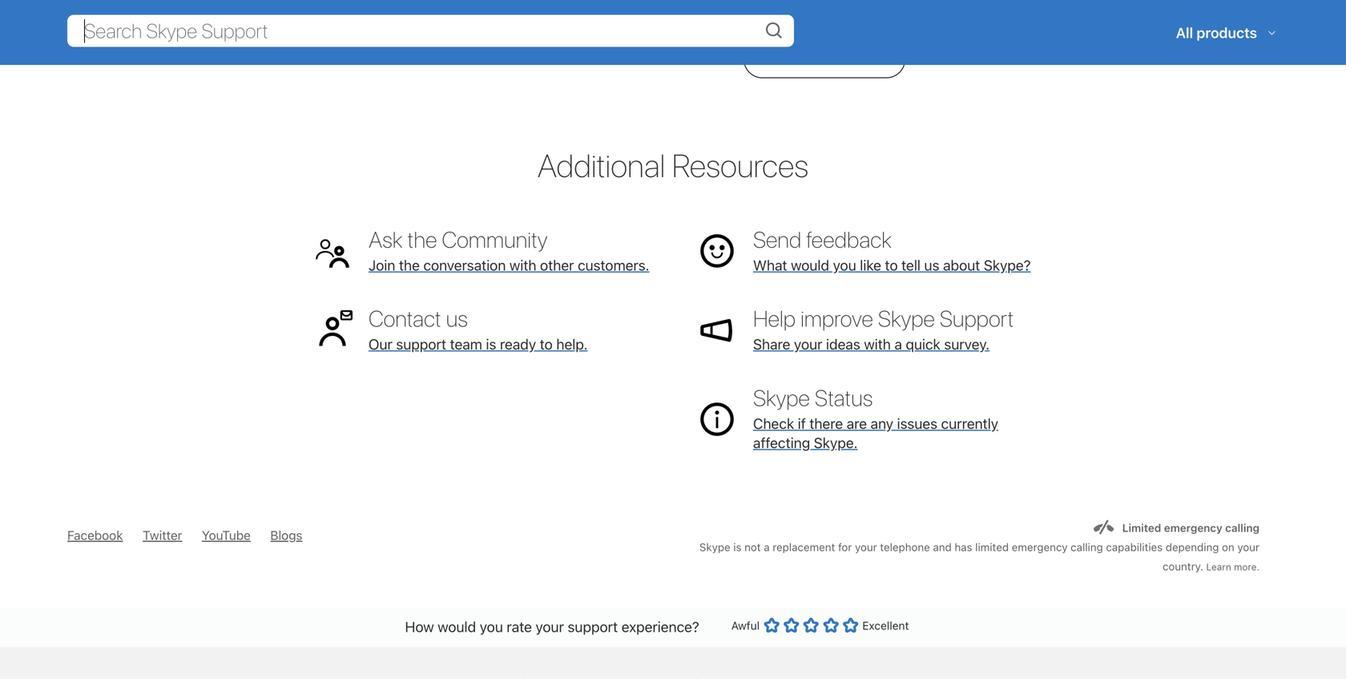 Task type: vqa. For each thing, say whether or not it's contained in the screenshot.
on
yes



Task type: locate. For each thing, give the bounding box(es) containing it.
1 horizontal spatial to
[[886, 256, 898, 274]]

your inside the help improve skype support share your ideas with a quick survey.
[[795, 336, 823, 353]]

1 horizontal spatial us
[[925, 256, 940, 274]]

1 vertical spatial would
[[438, 618, 476, 635]]

1 vertical spatial a
[[764, 541, 770, 554]]

more
[[828, 52, 859, 67]]

2 horizontal spatial skype
[[879, 305, 936, 332]]

option
[[764, 617, 780, 633], [784, 617, 800, 633], [803, 617, 820, 633], [823, 617, 839, 633], [843, 617, 859, 633]]

support down contact at the top left of the page
[[396, 336, 447, 353]]

twitter link
[[143, 528, 182, 543]]

0 horizontal spatial heading
[[279, 647, 462, 679]]

with right ideas
[[865, 336, 891, 353]]

replacement
[[773, 541, 836, 554]]

send
[[754, 226, 802, 252]]

is right team
[[486, 336, 497, 353]]

to left help.
[[540, 336, 553, 353]]

4 option from the left
[[823, 617, 839, 633]]

if
[[798, 415, 806, 432]]

skype inside skype status check if there are any issues currently affecting skype.
[[754, 385, 810, 411]]

skype
[[879, 305, 936, 332], [754, 385, 810, 411], [700, 541, 731, 554]]

1 horizontal spatial you
[[833, 256, 857, 274]]

survey.
[[945, 336, 990, 353]]

1 vertical spatial skype
[[754, 385, 810, 411]]

facebook
[[67, 528, 123, 543]]

0 vertical spatial skype
[[879, 305, 936, 332]]

footer resource links element
[[0, 647, 1347, 679]]

with
[[510, 256, 537, 274], [865, 336, 891, 353]]

is left not
[[734, 541, 742, 554]]

2 vertical spatial skype
[[700, 541, 731, 554]]

your
[[795, 336, 823, 353], [856, 541, 878, 554], [1238, 541, 1260, 554], [536, 618, 564, 635]]

1 vertical spatial you
[[480, 618, 503, 635]]

heading down how
[[279, 647, 462, 679]]

ready
[[500, 336, 536, 353]]

support
[[940, 305, 1015, 332]]

limited emergency calling skype is not a replacement for your telephone and has limited emergency calling capabilities depending on your country.
[[700, 522, 1260, 573]]

a inside the help improve skype support share your ideas with a quick survey.
[[895, 336, 903, 353]]

excellent
[[863, 619, 910, 632]]

0 horizontal spatial skype
[[700, 541, 731, 554]]

show
[[791, 52, 825, 67]]

0 horizontal spatial is
[[486, 336, 497, 353]]

0 horizontal spatial with
[[510, 256, 537, 274]]

support
[[396, 336, 447, 353], [568, 618, 618, 635]]

a
[[895, 336, 903, 353], [764, 541, 770, 554]]

your right rate
[[536, 618, 564, 635]]

learn more.
[[1207, 561, 1260, 572]]

0 horizontal spatial to
[[540, 336, 553, 353]]

1 vertical spatial emergency
[[1012, 541, 1068, 554]]

a inside limited emergency calling skype is not a replacement for your telephone and has limited emergency calling capabilities depending on your country.
[[764, 541, 770, 554]]

1 vertical spatial is
[[734, 541, 742, 554]]

would right what
[[791, 256, 830, 274]]

you
[[833, 256, 857, 274], [480, 618, 503, 635]]

0 vertical spatial us
[[925, 256, 940, 274]]

to left the tell
[[886, 256, 898, 274]]

1 heading from the left
[[279, 647, 462, 679]]

0 vertical spatial calling
[[1226, 522, 1260, 534]]

currently
[[942, 415, 999, 432]]

0 horizontal spatial us
[[446, 305, 468, 332]]

calling
[[1226, 522, 1260, 534], [1071, 541, 1104, 554]]

skype?
[[984, 256, 1031, 274]]

a left quick
[[895, 336, 903, 353]]

0 vertical spatial is
[[486, 336, 497, 353]]

1 vertical spatial to
[[540, 336, 553, 353]]

us
[[925, 256, 940, 274], [446, 305, 468, 332]]

0 horizontal spatial a
[[764, 541, 770, 554]]

calling left capabilities
[[1071, 541, 1104, 554]]

support left experience?
[[568, 618, 618, 635]]

is inside contact us our support team is ready to help.
[[486, 336, 497, 353]]

0 vertical spatial to
[[886, 256, 898, 274]]

0 vertical spatial a
[[895, 336, 903, 353]]

your left ideas
[[795, 336, 823, 353]]

our
[[369, 336, 393, 353]]

0 horizontal spatial would
[[438, 618, 476, 635]]

1 horizontal spatial with
[[865, 336, 891, 353]]

1 vertical spatial with
[[865, 336, 891, 353]]

help improve skype support share your ideas with a quick survey.
[[754, 305, 1015, 353]]

0 vertical spatial with
[[510, 256, 537, 274]]

to
[[886, 256, 898, 274], [540, 336, 553, 353]]

skype.
[[814, 434, 858, 451]]

2 horizontal spatial heading
[[673, 647, 866, 679]]

is
[[486, 336, 497, 353], [734, 541, 742, 554]]

the right join
[[399, 256, 420, 274]]

with left the other
[[510, 256, 537, 274]]

a right not
[[764, 541, 770, 554]]

1 vertical spatial us
[[446, 305, 468, 332]]

additional resources
[[538, 146, 809, 184]]

heading
[[279, 647, 462, 679], [481, 647, 664, 679], [673, 647, 866, 679]]

1 vertical spatial the
[[399, 256, 420, 274]]

emergency up depending
[[1165, 522, 1223, 534]]

0 vertical spatial support
[[396, 336, 447, 353]]

you left rate
[[480, 618, 503, 635]]

heading down how would you rate your support experience?
[[481, 647, 664, 679]]

how
[[405, 618, 434, 635]]

1 option from the left
[[764, 617, 780, 633]]

help
[[754, 305, 796, 332]]

0 horizontal spatial you
[[480, 618, 503, 635]]

emergency right limited
[[1012, 541, 1068, 554]]

skype up check in the right of the page
[[754, 385, 810, 411]]

improve
[[801, 305, 874, 332]]

show more button
[[744, 40, 906, 78]]

0 vertical spatial emergency
[[1165, 522, 1223, 534]]

calling up on
[[1226, 522, 1260, 534]]

1 horizontal spatial support
[[568, 618, 618, 635]]

would right how
[[438, 618, 476, 635]]

1 horizontal spatial skype
[[754, 385, 810, 411]]

1 horizontal spatial a
[[895, 336, 903, 353]]

for
[[839, 541, 853, 554]]

0 horizontal spatial emergency
[[1012, 541, 1068, 554]]

the right ask
[[408, 226, 437, 252]]

skype inside the help improve skype support share your ideas with a quick survey.
[[879, 305, 936, 332]]

1 horizontal spatial is
[[734, 541, 742, 554]]

your right for
[[856, 541, 878, 554]]

there
[[810, 415, 844, 432]]

us right the tell
[[925, 256, 940, 274]]

capabilities
[[1107, 541, 1163, 554]]

help.
[[557, 336, 588, 353]]

heading down awful
[[673, 647, 866, 679]]

any
[[871, 415, 894, 432]]

how would you rate your support experience? list box
[[764, 614, 859, 642]]

other
[[540, 256, 574, 274]]

1 vertical spatial calling
[[1071, 541, 1104, 554]]

1 vertical spatial support
[[568, 618, 618, 635]]

the
[[408, 226, 437, 252], [399, 256, 420, 274]]

community
[[442, 226, 548, 252]]

skype status check if there are any issues currently affecting skype.
[[754, 385, 999, 451]]

5 option from the left
[[843, 617, 859, 633]]

0 vertical spatial you
[[833, 256, 857, 274]]

support inside contact us our support team is ready to help.
[[396, 336, 447, 353]]

you left the like on the top right of the page
[[833, 256, 857, 274]]

1 horizontal spatial heading
[[481, 647, 664, 679]]

us up team
[[446, 305, 468, 332]]

ideas
[[827, 336, 861, 353]]

on
[[1223, 541, 1235, 554]]

0 vertical spatial would
[[791, 256, 830, 274]]

not
[[745, 541, 761, 554]]

would
[[791, 256, 830, 274], [438, 618, 476, 635]]

emergency
[[1165, 522, 1223, 534], [1012, 541, 1068, 554]]

skype up quick
[[879, 305, 936, 332]]

0 horizontal spatial support
[[396, 336, 447, 353]]

how would you rate your support experience?
[[405, 618, 700, 635]]

skype left not
[[700, 541, 731, 554]]

1 horizontal spatial would
[[791, 256, 830, 274]]



Task type: describe. For each thing, give the bounding box(es) containing it.
0 horizontal spatial calling
[[1071, 541, 1104, 554]]

telephone
[[881, 541, 931, 554]]

check
[[754, 415, 795, 432]]

1 horizontal spatial emergency
[[1165, 522, 1223, 534]]

like
[[860, 256, 882, 274]]

2 option from the left
[[784, 617, 800, 633]]

affecting
[[754, 434, 811, 451]]

ask
[[369, 226, 403, 252]]

rate
[[507, 618, 532, 635]]

status
[[815, 385, 873, 411]]

learn
[[1207, 561, 1232, 572]]

0 vertical spatial the
[[408, 226, 437, 252]]

more.
[[1235, 561, 1260, 572]]

what
[[754, 256, 788, 274]]

twitter
[[143, 528, 182, 543]]

tell
[[902, 256, 921, 274]]

resources
[[673, 146, 809, 184]]

3 heading from the left
[[673, 647, 866, 679]]

show more
[[791, 52, 859, 67]]

to inside contact us our support team is ready to help.
[[540, 336, 553, 353]]

and
[[934, 541, 952, 554]]

send feedback what would you like to tell us about skype?
[[754, 226, 1031, 274]]

you inside send feedback what would you like to tell us about skype?
[[833, 256, 857, 274]]

youtube link
[[202, 528, 251, 543]]

experience?
[[622, 618, 700, 635]]

quick
[[906, 336, 941, 353]]

about
[[944, 256, 981, 274]]

depending
[[1166, 541, 1220, 554]]

would inside send feedback what would you like to tell us about skype?
[[791, 256, 830, 274]]

limited
[[1123, 522, 1162, 534]]

issues
[[898, 415, 938, 432]]

country.
[[1163, 560, 1204, 573]]

skype inside limited emergency calling skype is not a replacement for your telephone and has limited emergency calling capabilities depending on your country.
[[700, 541, 731, 554]]

team
[[450, 336, 483, 353]]

2 heading from the left
[[481, 647, 664, 679]]

learn more. link
[[1207, 561, 1260, 572]]

limited
[[976, 541, 1009, 554]]

join
[[369, 256, 396, 274]]

customers.
[[578, 256, 650, 274]]

contact
[[369, 305, 441, 332]]

us inside send feedback what would you like to tell us about skype?
[[925, 256, 940, 274]]

with inside ask the community join the conversation with other customers.
[[510, 256, 537, 274]]

contact us our support team is ready to help.
[[369, 305, 588, 353]]

youtube
[[202, 528, 251, 543]]

share
[[754, 336, 791, 353]]

your up more.
[[1238, 541, 1260, 554]]

has
[[955, 541, 973, 554]]

1 horizontal spatial calling
[[1226, 522, 1260, 534]]

are
[[847, 415, 868, 432]]

with inside the help improve skype support share your ideas with a quick survey.
[[865, 336, 891, 353]]

to inside send feedback what would you like to tell us about skype?
[[886, 256, 898, 274]]

blogs link
[[271, 528, 303, 543]]

is inside limited emergency calling skype is not a replacement for your telephone and has limited emergency calling capabilities depending on your country.
[[734, 541, 742, 554]]

Search Skype Support text field
[[67, 15, 795, 47]]

facebook link
[[67, 528, 123, 543]]

feedback
[[807, 226, 892, 252]]

conversation
[[424, 256, 506, 274]]

additional
[[538, 146, 666, 184]]

us inside contact us our support team is ready to help.
[[446, 305, 468, 332]]

awful
[[732, 619, 760, 632]]

blogs
[[271, 528, 303, 543]]

3 option from the left
[[803, 617, 820, 633]]

ask the community join the conversation with other customers.
[[369, 226, 650, 274]]



